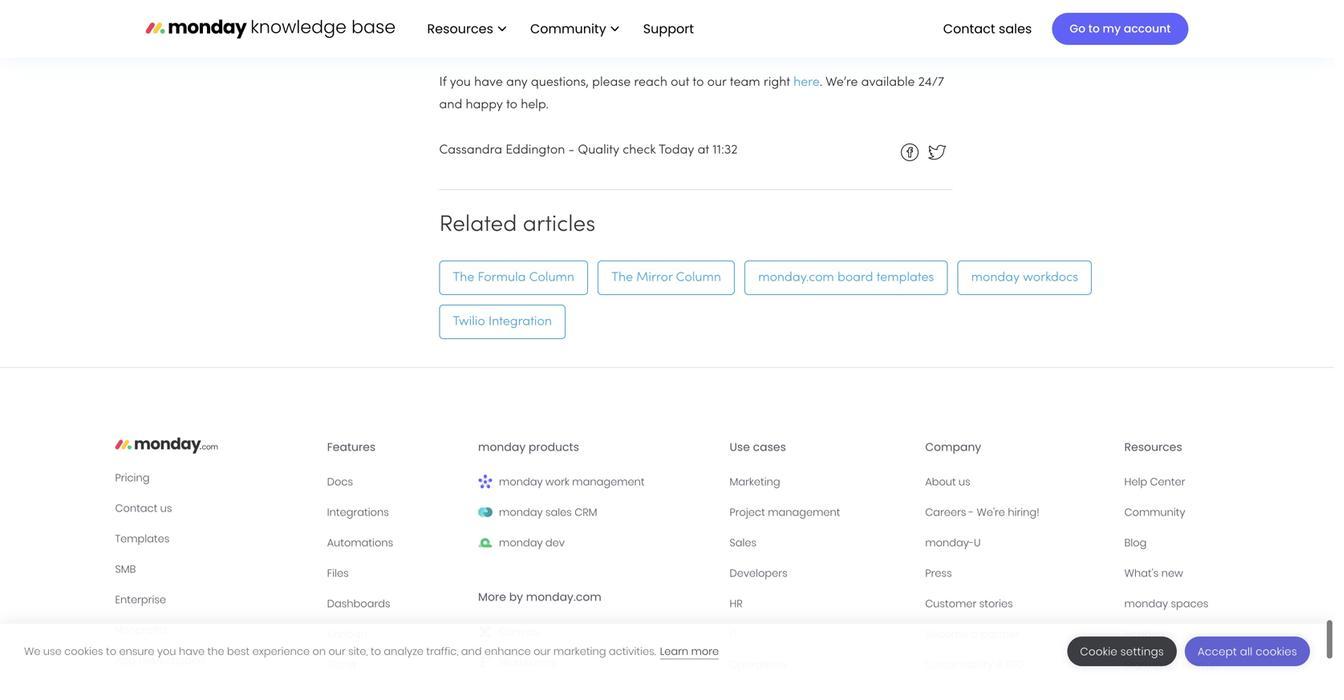 Task type: vqa. For each thing, say whether or not it's contained in the screenshot.
SCREEN:
no



Task type: locate. For each thing, give the bounding box(es) containing it.
dashboards
[[327, 559, 391, 574]]

cookie
[[1081, 645, 1118, 660]]

accept
[[1198, 645, 1238, 660]]

workforms
[[499, 618, 556, 633]]

cookies right all
[[1256, 645, 1298, 660]]

1 vertical spatial community
[[1125, 468, 1186, 482]]

1 horizontal spatial us
[[959, 437, 971, 452]]

monday
[[499, 437, 543, 452], [499, 468, 543, 482], [499, 498, 543, 513], [1125, 559, 1169, 574]]

u
[[974, 498, 981, 513]]

dialog
[[0, 624, 1335, 680]]

docs link
[[327, 436, 466, 454]]

community down the help center
[[1125, 468, 1186, 482]]

and right traffic,
[[461, 645, 482, 659]]

us
[[959, 437, 971, 452], [160, 464, 172, 478]]

1 horizontal spatial -
[[969, 468, 974, 482]]

0 horizontal spatial 24/7
[[115, 647, 137, 661]]

become a partner
[[926, 590, 1020, 604]]

1 horizontal spatial contact
[[944, 19, 996, 38]]

monday for monday sales crm
[[499, 468, 543, 482]]

to right the go
[[1089, 21, 1100, 37]]

to right the site,
[[371, 645, 381, 659]]

0 vertical spatial 24/7
[[919, 39, 945, 51]]

startup
[[1182, 620, 1219, 635]]

0 horizontal spatial sales
[[546, 468, 572, 482]]

1 horizontal spatial management
[[768, 468, 841, 482]]

cookies right use
[[64, 645, 103, 659]]

0 horizontal spatial contact
[[115, 464, 158, 478]]

monday-u
[[926, 498, 981, 513]]

support
[[643, 19, 694, 38]]

developers link
[[730, 527, 913, 545]]

analyze
[[384, 645, 424, 659]]

management up monday sales crm 'link'
[[572, 437, 645, 452]]

pricing
[[115, 433, 150, 448]]

use
[[43, 645, 62, 659]]

sales
[[730, 498, 757, 513]]

canvas link
[[478, 586, 717, 604]]

about us
[[926, 437, 971, 452]]

sales left crm
[[546, 468, 572, 482]]

sales left the go
[[999, 19, 1032, 38]]

management down marketing link
[[768, 468, 841, 482]]

1 vertical spatial us
[[160, 464, 172, 478]]

experience
[[252, 645, 310, 659]]

monday up monday dev
[[499, 468, 543, 482]]

sales inside 'link'
[[546, 468, 572, 482]]

available
[[862, 39, 915, 51]]

partner
[[981, 590, 1020, 604]]

cookies
[[64, 645, 103, 659], [1256, 645, 1298, 660]]

0 horizontal spatial management
[[572, 437, 645, 452]]

our down workforms
[[534, 645, 551, 659]]

sales for monday
[[546, 468, 572, 482]]

0 horizontal spatial community
[[530, 19, 607, 38]]

operations
[[730, 620, 787, 635]]

1 vertical spatial community link
[[1125, 466, 1219, 484]]

academy link
[[1125, 588, 1219, 606]]

startup for startup link
[[1125, 619, 1219, 636]]

sales for contact
[[999, 19, 1032, 38]]

community link up blog link
[[1125, 466, 1219, 484]]

you
[[157, 645, 176, 659]]

integrations link
[[327, 466, 466, 484]]

1 cookies from the left
[[64, 645, 103, 659]]

and left happy
[[439, 61, 463, 73]]

0 vertical spatial community
[[530, 19, 607, 38]]

0 vertical spatial management
[[572, 437, 645, 452]]

for
[[1165, 620, 1180, 635]]

list
[[411, 0, 707, 58]]

app
[[115, 616, 136, 631]]

sales
[[999, 19, 1032, 38], [546, 468, 572, 482]]

sales inside main element
[[999, 19, 1032, 38]]

us up templates
[[160, 464, 172, 478]]

our right on
[[329, 645, 346, 659]]

support link
[[635, 15, 707, 43], [643, 19, 699, 38]]

monday sales crm
[[499, 468, 597, 482]]

- left 'quality'
[[569, 107, 575, 119]]

1 horizontal spatial community
[[1125, 468, 1186, 482]]

have
[[179, 645, 205, 659]]

0 vertical spatial contact
[[944, 19, 996, 38]]

us right about
[[959, 437, 971, 452]]

dialog containing cookie settings
[[0, 624, 1335, 680]]

0 vertical spatial us
[[959, 437, 971, 452]]

0 vertical spatial -
[[569, 107, 575, 119]]

24/7 down 'app' at the bottom
[[115, 647, 137, 661]]

community up help.
[[530, 19, 607, 38]]

0 vertical spatial and
[[439, 61, 463, 73]]

crm icon footer image
[[478, 468, 493, 482]]

to left 'ensure'
[[106, 645, 116, 659]]

1 vertical spatial -
[[969, 468, 974, 482]]

contact inside main element
[[944, 19, 996, 38]]

1 horizontal spatial 24/7
[[919, 39, 945, 51]]

management
[[572, 437, 645, 452], [768, 468, 841, 482]]

community link
[[522, 15, 627, 43], [1125, 466, 1219, 484]]

the
[[207, 645, 224, 659]]

cookies inside button
[[1256, 645, 1298, 660]]

monday.com logo image
[[146, 12, 395, 45]]

1 horizontal spatial sales
[[999, 19, 1032, 38]]

kanban link
[[327, 588, 466, 606]]

learn more link
[[660, 645, 719, 660]]

contact
[[944, 19, 996, 38], [115, 464, 158, 478]]

canvas
[[499, 588, 539, 602]]

eddington
[[506, 107, 565, 119]]

best
[[227, 645, 250, 659]]

monday up academy
[[1125, 559, 1169, 574]]

more by monday.com
[[478, 552, 602, 568]]

monday-u link
[[926, 497, 1112, 514]]

1 vertical spatial sales
[[546, 468, 572, 482]]

1 our from the left
[[329, 645, 346, 659]]

to left help.
[[506, 61, 518, 73]]

community link inside list
[[522, 15, 627, 43]]

monday dev link
[[478, 497, 717, 514]]

0 vertical spatial sales
[[999, 19, 1032, 38]]

community link for the resources link
[[522, 15, 627, 43]]

contact sales
[[944, 19, 1032, 38]]

marketplace
[[139, 616, 205, 631]]

templates
[[115, 494, 170, 509]]

marketing link
[[730, 436, 913, 454]]

check
[[623, 107, 656, 119]]

0 horizontal spatial -
[[569, 107, 575, 119]]

enterprise
[[115, 555, 166, 570]]

a
[[971, 590, 978, 604]]

cookies for all
[[1256, 645, 1298, 660]]

sustainability & esg link
[[926, 619, 1112, 636]]

2 cookies from the left
[[1256, 645, 1298, 660]]

0 horizontal spatial our
[[329, 645, 346, 659]]

1 vertical spatial contact
[[115, 464, 158, 478]]

24/7 inside "link"
[[115, 647, 137, 661]]

account
[[1124, 21, 1171, 37]]

24/7 right available
[[919, 39, 945, 51]]

more
[[691, 645, 719, 659]]

1 vertical spatial management
[[768, 468, 841, 482]]

site,
[[348, 645, 368, 659]]

monday.com
[[526, 552, 602, 568]]

community inside main element
[[530, 19, 607, 38]]

- inside 'link'
[[969, 468, 974, 482]]

resources link
[[419, 15, 514, 43]]

what's new
[[1125, 529, 1184, 543]]

monday right footer wm logo
[[499, 437, 543, 452]]

monday left dev
[[499, 498, 543, 513]]

1 horizontal spatial our
[[534, 645, 551, 659]]

cookie settings button
[[1068, 637, 1177, 667]]

accept all cookies button
[[1185, 637, 1311, 667]]

contact us
[[115, 464, 172, 478]]

contact for contact us
[[115, 464, 158, 478]]

1 horizontal spatial cookies
[[1256, 645, 1298, 660]]

monday inside 'link'
[[499, 468, 543, 482]]

settings
[[1121, 645, 1164, 660]]

0 horizontal spatial us
[[160, 464, 172, 478]]

column
[[529, 234, 575, 246]]

1 vertical spatial and
[[461, 645, 482, 659]]

sales link
[[730, 497, 913, 514]]

1 horizontal spatial community link
[[1125, 466, 1219, 484]]

go to my account
[[1070, 21, 1171, 37]]

our
[[329, 645, 346, 659], [534, 645, 551, 659]]

my
[[1103, 21, 1121, 37]]

-
[[569, 107, 575, 119], [969, 468, 974, 482]]

help center link
[[1125, 436, 1219, 454]]

- left we're
[[969, 468, 974, 482]]

0 horizontal spatial cookies
[[64, 645, 103, 659]]

0 horizontal spatial community link
[[522, 15, 627, 43]]

1 vertical spatial 24/7
[[115, 647, 137, 661]]

0 vertical spatial community link
[[522, 15, 627, 43]]

community link up help.
[[522, 15, 627, 43]]



Task type: describe. For each thing, give the bounding box(es) containing it.
gantt link
[[327, 619, 466, 636]]

to inside "link"
[[1089, 21, 1100, 37]]

affiliates
[[926, 651, 969, 665]]

learn
[[660, 645, 689, 659]]

integration
[[489, 278, 552, 291]]

hr link
[[730, 558, 913, 575]]

automations
[[327, 498, 393, 513]]

cookies for use
[[64, 645, 103, 659]]

community link for the help center link
[[1125, 466, 1219, 484]]

us for contact us
[[160, 464, 172, 478]]

kanban
[[327, 590, 367, 604]]

help
[[1125, 437, 1148, 452]]

workforms link
[[478, 616, 717, 634]]

monday for monday work management
[[499, 437, 543, 452]]

go to my account link
[[1052, 13, 1189, 45]]

articles
[[523, 177, 596, 199]]

monday-
[[926, 498, 974, 513]]

sustainability & esg
[[926, 620, 1025, 635]]

enterprise link
[[115, 554, 314, 571]]

contact for contact sales
[[944, 19, 996, 38]]

marketing
[[554, 645, 606, 659]]

careers - we're hiring!
[[926, 468, 1040, 482]]

and inside dialog
[[461, 645, 482, 659]]

files
[[327, 529, 349, 543]]

customer stories
[[926, 559, 1013, 574]]

monday for monday dev
[[499, 498, 543, 513]]

we're
[[977, 468, 1006, 482]]

main element
[[411, 0, 1189, 58]]

hr
[[730, 559, 743, 574]]

dev
[[546, 498, 565, 513]]

ensure
[[119, 645, 154, 659]]

&
[[996, 620, 1003, 635]]

blog link
[[1125, 497, 1219, 514]]

us for about us
[[959, 437, 971, 452]]

project
[[730, 468, 765, 482]]

global
[[1125, 651, 1158, 665]]

the formula column link
[[439, 223, 588, 258]]

footer wm logo image
[[478, 437, 493, 452]]

monday dev product management software image
[[478, 498, 493, 513]]

operations link
[[730, 619, 913, 636]]

support
[[139, 647, 179, 661]]

accept all cookies
[[1198, 645, 1298, 660]]

activities.
[[609, 645, 656, 659]]

customer stories link
[[926, 558, 1112, 575]]

24/7 support
[[115, 647, 179, 661]]

about
[[926, 437, 956, 452]]

become
[[926, 590, 969, 604]]

monday spaces link
[[1125, 558, 1219, 575]]

contact us link
[[115, 462, 314, 480]]

quality
[[578, 107, 620, 119]]

become a partner link
[[926, 588, 1112, 606]]

cookie settings
[[1081, 645, 1164, 660]]

events
[[1161, 651, 1196, 665]]

hiring!
[[1008, 468, 1040, 482]]

docs
[[327, 437, 353, 452]]

app marketplace
[[115, 616, 205, 631]]

center
[[1151, 437, 1186, 452]]

list containing resources
[[411, 0, 707, 58]]

smb link
[[115, 523, 314, 541]]

it operations
[[730, 590, 787, 635]]

work
[[546, 437, 570, 452]]

more
[[478, 552, 506, 568]]

it link
[[730, 588, 913, 606]]

canvas icon footer image
[[478, 588, 493, 602]]

happy
[[466, 61, 503, 73]]

monday spaces
[[1125, 559, 1209, 574]]

pricing link
[[115, 432, 314, 449]]

monday work management
[[499, 437, 645, 452]]

project management link
[[730, 466, 913, 484]]

global events
[[1125, 651, 1196, 665]]

monday sales crm link
[[478, 466, 717, 484]]

2 our from the left
[[534, 645, 551, 659]]

related articles
[[439, 177, 596, 199]]

marketing
[[730, 437, 781, 452]]

construction
[[730, 651, 797, 665]]

to inside ". we're available 24/7 and happy to help."
[[506, 61, 518, 73]]

construction link
[[730, 649, 913, 667]]

workforms icon footer image
[[478, 618, 493, 633]]

what's
[[1125, 529, 1159, 543]]

files link
[[327, 527, 466, 545]]

monday for monday spaces
[[1125, 559, 1169, 574]]

24/7 inside ". we're available 24/7 and happy to help."
[[919, 39, 945, 51]]

app marketplace link
[[115, 615, 314, 632]]

smb
[[115, 525, 136, 539]]

stories
[[980, 559, 1013, 574]]

integrations
[[327, 468, 389, 482]]

startup
[[1125, 620, 1163, 635]]

dashboards link
[[327, 558, 466, 575]]

careers
[[926, 468, 967, 482]]

the
[[453, 234, 475, 246]]

formula
[[478, 234, 526, 246]]

. we're available 24/7 and happy to help.
[[439, 39, 945, 73]]

automations link
[[327, 497, 466, 514]]

and inside ". we're available 24/7 and happy to help."
[[439, 61, 463, 73]]

academy
[[1125, 590, 1175, 604]]

24/7 support link
[[115, 645, 314, 663]]

resources
[[427, 19, 494, 38]]

we
[[24, 645, 41, 659]]

go
[[1070, 21, 1086, 37]]

we use cookies to ensure you have the best experience on our site, to analyze traffic, and enhance our marketing activities. learn more
[[24, 645, 719, 659]]



